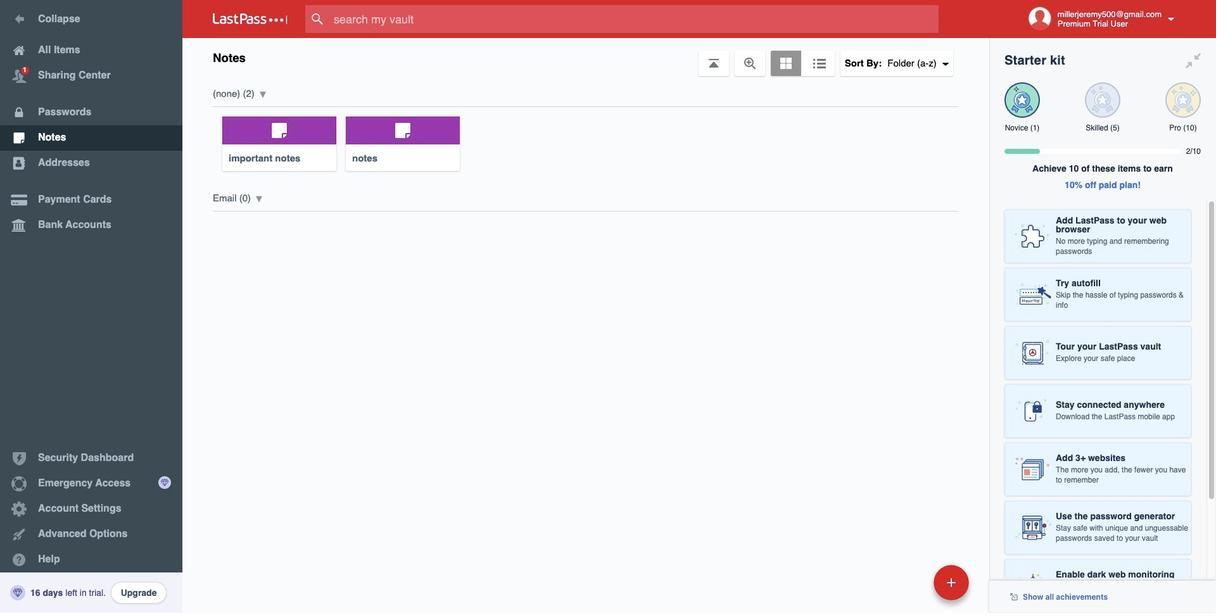 Task type: locate. For each thing, give the bounding box(es) containing it.
vault options navigation
[[183, 38, 990, 76]]

new item element
[[847, 565, 974, 601]]

main navigation navigation
[[0, 0, 183, 613]]

search my vault text field
[[305, 5, 964, 33]]

new item navigation
[[847, 562, 977, 613]]



Task type: describe. For each thing, give the bounding box(es) containing it.
Search search field
[[305, 5, 964, 33]]

lastpass image
[[213, 13, 288, 25]]



Task type: vqa. For each thing, say whether or not it's contained in the screenshot.
Search SEARCH BOX
yes



